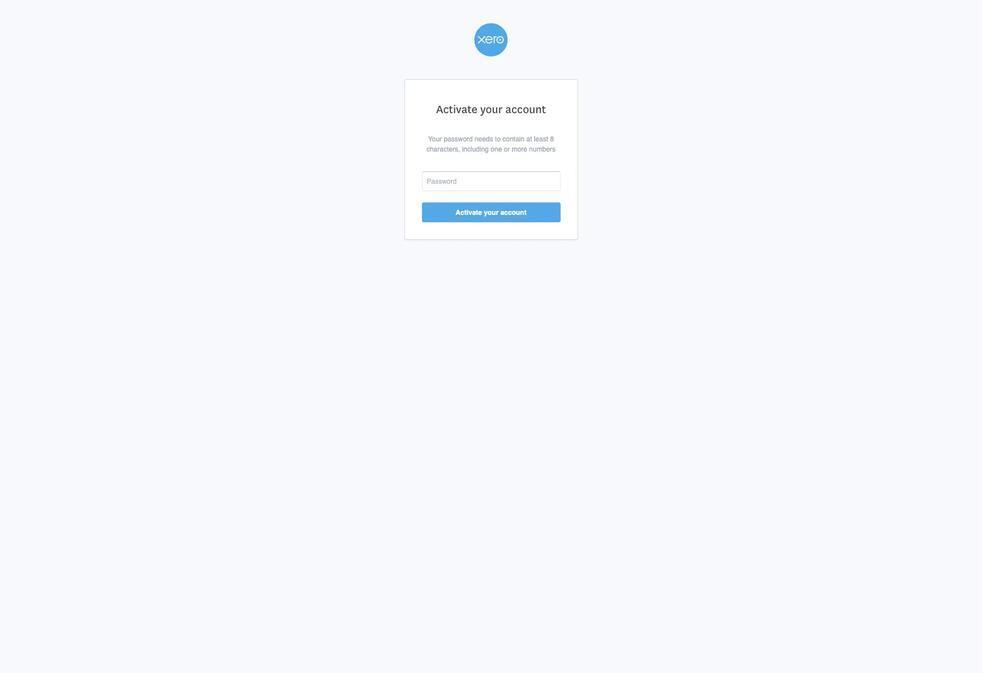 Task type: locate. For each thing, give the bounding box(es) containing it.
contain
[[503, 135, 525, 143]]

at
[[527, 135, 532, 143]]

least
[[534, 135, 548, 143]]

more
[[512, 146, 527, 154]]

needs
[[475, 135, 493, 143]]

None submit
[[422, 203, 560, 223]]

activate
[[436, 103, 478, 116]]

one
[[491, 146, 502, 154]]

account
[[506, 103, 546, 116]]

your
[[480, 103, 503, 116]]

characters,
[[427, 146, 460, 154]]

or
[[504, 146, 510, 154]]



Task type: vqa. For each thing, say whether or not it's contained in the screenshot.
EMAIL ADDRESS email field
no



Task type: describe. For each thing, give the bounding box(es) containing it.
Password password field
[[422, 172, 560, 191]]

your
[[428, 135, 442, 143]]

your password needs to contain at least 8 characters, including one or more numbers
[[427, 135, 556, 154]]

password
[[444, 135, 473, 143]]

8
[[550, 135, 554, 143]]

to
[[495, 135, 501, 143]]

including
[[462, 146, 489, 154]]

numbers
[[529, 146, 556, 154]]

activate your account
[[436, 103, 546, 116]]



